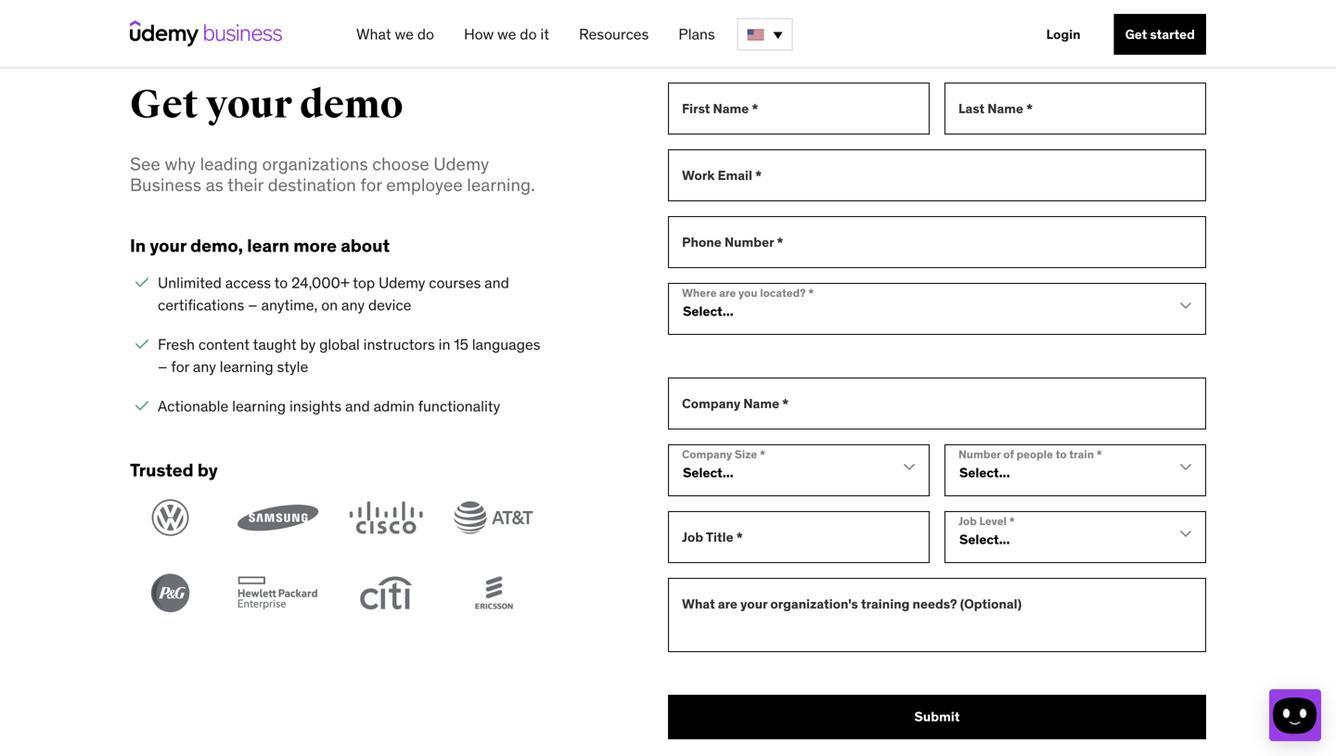 Task type: describe. For each thing, give the bounding box(es) containing it.
first
[[682, 100, 710, 117]]

name for first
[[713, 100, 749, 117]]

in
[[439, 335, 451, 354]]

job title *
[[682, 529, 743, 546]]

demo,
[[190, 235, 243, 257]]

1 vertical spatial to
[[1056, 447, 1067, 462]]

menu navigation
[[342, 0, 1207, 69]]

title
[[706, 529, 734, 546]]

how
[[464, 25, 494, 44]]

* for first name *
[[752, 100, 759, 117]]

unlimited access to 24,000+ top udemy courses and certifications – anytime, on any device
[[158, 273, 510, 315]]

login button
[[1036, 14, 1092, 55]]

trusted
[[130, 459, 194, 481]]

udemy business image
[[130, 20, 282, 46]]

located?
[[760, 286, 806, 300]]

insights
[[290, 397, 342, 416]]

leading
[[200, 153, 258, 175]]

volkswagen logo image
[[130, 499, 211, 537]]

what for what we do
[[356, 25, 391, 44]]

choose
[[372, 153, 429, 175]]

employee
[[386, 174, 463, 196]]

more
[[294, 235, 337, 257]]

company size *
[[682, 447, 766, 462]]

how we do it button
[[457, 18, 557, 51]]

demo
[[300, 81, 404, 129]]

0 horizontal spatial and
[[345, 397, 370, 416]]

needs?
[[913, 596, 958, 613]]

Last Name * text field
[[945, 82, 1207, 134]]

where
[[682, 286, 717, 300]]

(optional)
[[961, 596, 1022, 613]]

by inside fresh content taught by global instructors in 15 languages – for any learning style
[[300, 335, 316, 354]]

name for last
[[988, 100, 1024, 117]]

hewlett packard enterprise logo image
[[238, 574, 319, 613]]

organization's
[[771, 596, 859, 613]]

business
[[130, 174, 202, 196]]

plans button
[[671, 18, 723, 51]]

as
[[206, 174, 224, 196]]

get started
[[1126, 26, 1196, 43]]

instructors
[[364, 335, 435, 354]]

udemy for any
[[379, 273, 426, 292]]

for for unlimited access to 24,000+ top udemy courses and certifications – anytime, on any device
[[171, 357, 189, 376]]

level
[[980, 514, 1007, 529]]

see
[[130, 153, 160, 175]]

job for job title *
[[682, 529, 704, 546]]

train
[[1070, 447, 1095, 462]]

are for where
[[720, 286, 736, 300]]

certifications
[[158, 296, 244, 315]]

at&t logo image
[[453, 499, 534, 537]]

your for demo,
[[150, 235, 187, 257]]

udemy for learning.
[[434, 153, 489, 175]]

learning inside fresh content taught by global instructors in 15 languages – for any learning style
[[220, 357, 274, 376]]

top
[[353, 273, 375, 292]]

global
[[319, 335, 360, 354]]

actionable learning insights and admin functionality
[[158, 397, 501, 416]]

get your demo
[[130, 81, 404, 129]]

device
[[368, 296, 412, 315]]

15
[[454, 335, 469, 354]]

ericsson logo image
[[453, 574, 534, 612]]

cisco logo image
[[345, 499, 427, 537]]

phone number *
[[682, 234, 784, 250]]

actionable
[[158, 397, 229, 416]]

– for for
[[158, 357, 168, 376]]

courses
[[429, 273, 481, 292]]

login
[[1047, 26, 1081, 43]]

style
[[277, 357, 308, 376]]

resources button
[[572, 18, 657, 51]]

learning.
[[467, 174, 535, 196]]

in
[[130, 235, 146, 257]]

any inside fresh content taught by global instructors in 15 languages – for any learning style
[[193, 357, 216, 376]]

work email *
[[682, 167, 762, 184]]

see why leading organizations choose udemy business as their destination for employee learning.
[[130, 153, 535, 196]]

1 vertical spatial number
[[959, 447, 1001, 462]]

content
[[199, 335, 250, 354]]

what for what are your organization's training needs? (optional)
[[682, 596, 715, 613]]

phone
[[682, 234, 722, 250]]

0 horizontal spatial number
[[725, 234, 774, 250]]

to inside the unlimited access to 24,000+ top udemy courses and certifications – anytime, on any device
[[274, 273, 288, 292]]

where are you located? *
[[682, 286, 814, 300]]



Task type: vqa. For each thing, say whether or not it's contained in the screenshot.
AI- related to 24,000+
no



Task type: locate. For each thing, give the bounding box(es) containing it.
we inside what we do popup button
[[395, 25, 414, 44]]

1 vertical spatial are
[[718, 596, 738, 613]]

* for job title *
[[737, 529, 743, 546]]

get up why
[[130, 81, 199, 129]]

your
[[206, 81, 292, 129], [150, 235, 187, 257], [741, 596, 768, 613]]

1 vertical spatial learning
[[232, 397, 286, 416]]

do left how
[[418, 25, 434, 44]]

we inside 'how we do it' popup button
[[498, 25, 517, 44]]

fresh
[[158, 335, 195, 354]]

* for phone number *
[[777, 234, 784, 250]]

unlimited
[[158, 273, 222, 292]]

1 vertical spatial what
[[682, 596, 715, 613]]

functionality
[[418, 397, 501, 416]]

samsung logo image
[[238, 499, 319, 537]]

learn
[[247, 235, 290, 257]]

fresh content taught by global instructors in 15 languages – for any learning style
[[158, 335, 541, 376]]

1 horizontal spatial –
[[248, 296, 258, 315]]

for left employee
[[361, 174, 382, 196]]

company for company name *
[[682, 395, 741, 412]]

udemy right choose
[[434, 153, 489, 175]]

2 company from the top
[[682, 447, 733, 462]]

0 horizontal spatial do
[[418, 25, 434, 44]]

learning down content
[[220, 357, 274, 376]]

training
[[862, 596, 910, 613]]

2 we from the left
[[498, 25, 517, 44]]

1 horizontal spatial job
[[959, 514, 977, 529]]

how we do it
[[464, 25, 550, 44]]

of
[[1004, 447, 1015, 462]]

what up demo
[[356, 25, 391, 44]]

do for what we do
[[418, 25, 434, 44]]

languages
[[472, 335, 541, 354]]

job left level at the right bottom
[[959, 514, 977, 529]]

* for work email *
[[756, 167, 762, 184]]

1 horizontal spatial any
[[342, 296, 365, 315]]

0 vertical spatial company
[[682, 395, 741, 412]]

1 horizontal spatial what
[[682, 596, 715, 613]]

* for company size *
[[760, 447, 766, 462]]

1 horizontal spatial and
[[485, 273, 510, 292]]

what we do
[[356, 25, 434, 44]]

0 vertical spatial udemy
[[434, 153, 489, 175]]

number of people to train *
[[959, 447, 1103, 462]]

2 do from the left
[[520, 25, 537, 44]]

* for job level *
[[1010, 514, 1015, 529]]

0 horizontal spatial any
[[193, 357, 216, 376]]

by right trusted
[[198, 459, 218, 481]]

last name *
[[959, 100, 1033, 117]]

about
[[341, 235, 390, 257]]

1 vertical spatial company
[[682, 447, 733, 462]]

0 vertical spatial number
[[725, 234, 774, 250]]

0 vertical spatial are
[[720, 286, 736, 300]]

24,000+
[[292, 273, 350, 292]]

0 horizontal spatial get
[[130, 81, 199, 129]]

– inside fresh content taught by global instructors in 15 languages – for any learning style
[[158, 357, 168, 376]]

– down access
[[248, 296, 258, 315]]

get for get your demo
[[130, 81, 199, 129]]

number left the of
[[959, 447, 1001, 462]]

for down fresh
[[171, 357, 189, 376]]

Work Email * email field
[[668, 149, 1207, 201]]

are down title
[[718, 596, 738, 613]]

1 vertical spatial any
[[193, 357, 216, 376]]

resources
[[579, 25, 649, 44]]

0 horizontal spatial for
[[171, 357, 189, 376]]

your left organization's
[[741, 596, 768, 613]]

–
[[248, 296, 258, 315], [158, 357, 168, 376]]

company up company size *
[[682, 395, 741, 412]]

admin
[[374, 397, 415, 416]]

we left how
[[395, 25, 414, 44]]

Company Name * text field
[[668, 378, 1207, 430]]

why
[[165, 153, 196, 175]]

Job Title * text field
[[668, 511, 930, 563]]

submit
[[915, 709, 960, 725]]

1 we from the left
[[395, 25, 414, 44]]

company
[[682, 395, 741, 412], [682, 447, 733, 462]]

what
[[356, 25, 391, 44], [682, 596, 715, 613]]

and inside the unlimited access to 24,000+ top udemy courses and certifications – anytime, on any device
[[485, 273, 510, 292]]

for inside fresh content taught by global instructors in 15 languages – for any learning style
[[171, 357, 189, 376]]

do for how we do it
[[520, 25, 537, 44]]

job left title
[[682, 529, 704, 546]]

0 vertical spatial by
[[300, 335, 316, 354]]

what inside popup button
[[356, 25, 391, 44]]

name right last
[[988, 100, 1024, 117]]

name
[[713, 100, 749, 117], [988, 100, 1024, 117], [744, 395, 780, 412]]

do inside popup button
[[520, 25, 537, 44]]

* for last name *
[[1027, 100, 1033, 117]]

plans
[[679, 25, 715, 44]]

name right the first
[[713, 100, 749, 117]]

0 horizontal spatial to
[[274, 273, 288, 292]]

their
[[228, 174, 264, 196]]

number
[[725, 234, 774, 250], [959, 447, 1001, 462]]

what are your organization's training needs? (optional)
[[682, 596, 1022, 613]]

your right in
[[150, 235, 187, 257]]

you
[[739, 286, 758, 300]]

learning down style
[[232, 397, 286, 416]]

destination
[[268, 174, 356, 196]]

last
[[959, 100, 985, 117]]

it
[[541, 25, 550, 44]]

we right how
[[498, 25, 517, 44]]

what we do button
[[349, 18, 442, 51]]

company left size
[[682, 447, 733, 462]]

get left "started"
[[1126, 26, 1148, 43]]

people
[[1017, 447, 1054, 462]]

What are your organization's training needs? (Optional) text field
[[668, 578, 1207, 652]]

1 horizontal spatial udemy
[[434, 153, 489, 175]]

0 horizontal spatial your
[[150, 235, 187, 257]]

trusted by
[[130, 459, 218, 481]]

1 horizontal spatial for
[[361, 174, 382, 196]]

company name *
[[682, 395, 789, 412]]

job for job level *
[[959, 514, 977, 529]]

* for company name *
[[783, 395, 789, 412]]

and left admin
[[345, 397, 370, 416]]

and
[[485, 273, 510, 292], [345, 397, 370, 416]]

0 vertical spatial for
[[361, 174, 382, 196]]

your up leading
[[206, 81, 292, 129]]

0 vertical spatial learning
[[220, 357, 274, 376]]

size
[[735, 447, 758, 462]]

by up style
[[300, 335, 316, 354]]

1 horizontal spatial get
[[1126, 26, 1148, 43]]

p&g logo image
[[130, 574, 211, 613]]

get inside menu navigation
[[1126, 26, 1148, 43]]

1 vertical spatial –
[[158, 357, 168, 376]]

First Name * text field
[[668, 82, 930, 134]]

0 vertical spatial your
[[206, 81, 292, 129]]

get
[[1126, 26, 1148, 43], [130, 81, 199, 129]]

1 vertical spatial your
[[150, 235, 187, 257]]

we for what
[[395, 25, 414, 44]]

number right phone
[[725, 234, 774, 250]]

1 horizontal spatial we
[[498, 25, 517, 44]]

1 do from the left
[[418, 25, 434, 44]]

organizations
[[262, 153, 368, 175]]

for
[[361, 174, 382, 196], [171, 357, 189, 376]]

0 horizontal spatial we
[[395, 25, 414, 44]]

and right courses
[[485, 273, 510, 292]]

any right on
[[342, 296, 365, 315]]

access
[[225, 273, 271, 292]]

udemy
[[434, 153, 489, 175], [379, 273, 426, 292]]

– inside the unlimited access to 24,000+ top udemy courses and certifications – anytime, on any device
[[248, 296, 258, 315]]

any inside the unlimited access to 24,000+ top udemy courses and certifications – anytime, on any device
[[342, 296, 365, 315]]

1 vertical spatial udemy
[[379, 273, 426, 292]]

job level *
[[959, 514, 1015, 529]]

started
[[1151, 26, 1196, 43]]

1 vertical spatial by
[[198, 459, 218, 481]]

1 company from the top
[[682, 395, 741, 412]]

for inside see why leading organizations choose udemy business as their destination for employee learning.
[[361, 174, 382, 196]]

citi logo image
[[345, 574, 427, 613]]

0 vertical spatial –
[[248, 296, 258, 315]]

1 horizontal spatial do
[[520, 25, 537, 44]]

1 vertical spatial get
[[130, 81, 199, 129]]

we
[[395, 25, 414, 44], [498, 25, 517, 44]]

1 vertical spatial and
[[345, 397, 370, 416]]

0 vertical spatial to
[[274, 273, 288, 292]]

anytime,
[[261, 296, 318, 315]]

work
[[682, 167, 715, 184]]

on
[[321, 296, 338, 315]]

0 horizontal spatial –
[[158, 357, 168, 376]]

2 vertical spatial your
[[741, 596, 768, 613]]

any
[[342, 296, 365, 315], [193, 357, 216, 376]]

– down fresh
[[158, 357, 168, 376]]

to left train
[[1056, 447, 1067, 462]]

name up size
[[744, 395, 780, 412]]

udemy up device
[[379, 273, 426, 292]]

are for what
[[718, 596, 738, 613]]

any down content
[[193, 357, 216, 376]]

1 horizontal spatial number
[[959, 447, 1001, 462]]

0 horizontal spatial what
[[356, 25, 391, 44]]

by
[[300, 335, 316, 354], [198, 459, 218, 481]]

company for company size *
[[682, 447, 733, 462]]

*
[[752, 100, 759, 117], [1027, 100, 1033, 117], [756, 167, 762, 184], [777, 234, 784, 250], [809, 286, 814, 300], [783, 395, 789, 412], [760, 447, 766, 462], [1097, 447, 1103, 462], [1010, 514, 1015, 529], [737, 529, 743, 546]]

Phone Number * telephone field
[[668, 216, 1207, 268]]

submit button
[[668, 695, 1207, 740]]

1 horizontal spatial your
[[206, 81, 292, 129]]

0 horizontal spatial job
[[682, 529, 704, 546]]

0 horizontal spatial udemy
[[379, 273, 426, 292]]

0 horizontal spatial by
[[198, 459, 218, 481]]

email
[[718, 167, 753, 184]]

job
[[959, 514, 977, 529], [682, 529, 704, 546]]

we for how
[[498, 25, 517, 44]]

your for demo
[[206, 81, 292, 129]]

taught
[[253, 335, 297, 354]]

in your demo, learn more about
[[130, 235, 390, 257]]

1 horizontal spatial to
[[1056, 447, 1067, 462]]

udemy inside see why leading organizations choose udemy business as their destination for employee learning.
[[434, 153, 489, 175]]

name for company
[[744, 395, 780, 412]]

0 vertical spatial and
[[485, 273, 510, 292]]

first name *
[[682, 100, 759, 117]]

get started link
[[1115, 14, 1207, 55]]

to
[[274, 273, 288, 292], [1056, 447, 1067, 462]]

get for get started
[[1126, 26, 1148, 43]]

0 vertical spatial get
[[1126, 26, 1148, 43]]

do inside popup button
[[418, 25, 434, 44]]

1 horizontal spatial by
[[300, 335, 316, 354]]

2 horizontal spatial your
[[741, 596, 768, 613]]

1 vertical spatial for
[[171, 357, 189, 376]]

do left the it
[[520, 25, 537, 44]]

what down job title *
[[682, 596, 715, 613]]

0 vertical spatial what
[[356, 25, 391, 44]]

for for get your demo
[[361, 174, 382, 196]]

are left the you
[[720, 286, 736, 300]]

0 vertical spatial any
[[342, 296, 365, 315]]

do
[[418, 25, 434, 44], [520, 25, 537, 44]]

are
[[720, 286, 736, 300], [718, 596, 738, 613]]

to up anytime,
[[274, 273, 288, 292]]

– for anytime,
[[248, 296, 258, 315]]

udemy inside the unlimited access to 24,000+ top udemy courses and certifications – anytime, on any device
[[379, 273, 426, 292]]

learning
[[220, 357, 274, 376], [232, 397, 286, 416]]



